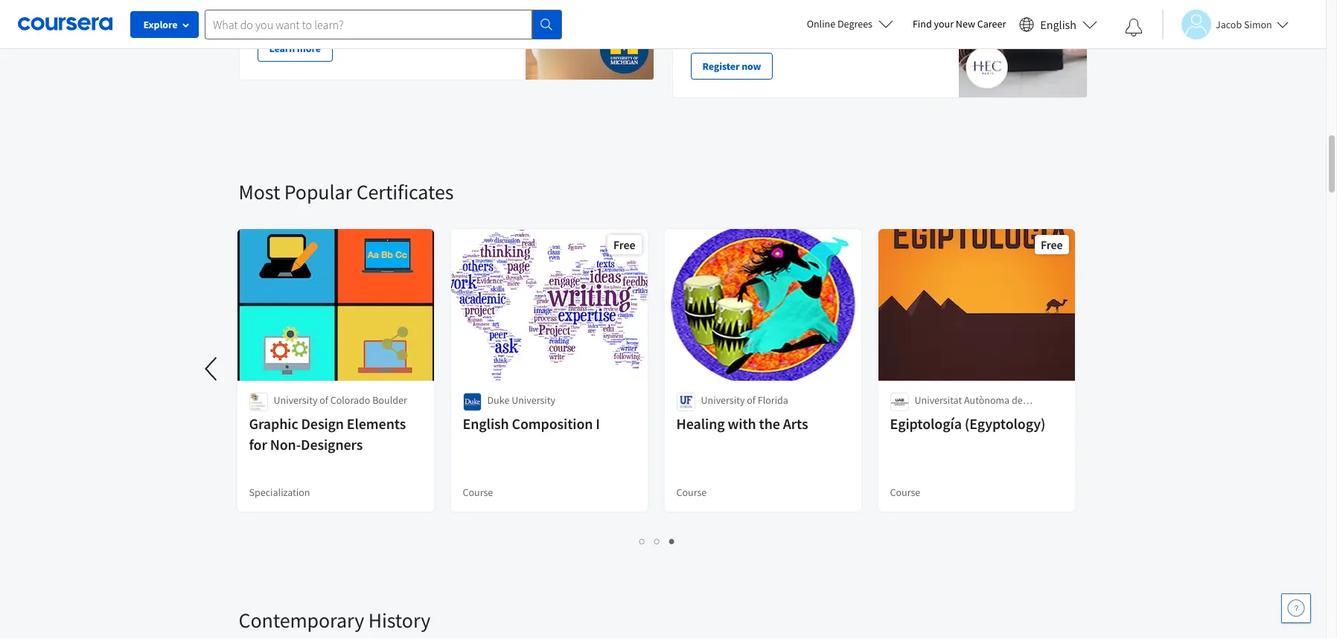 Task type: vqa. For each thing, say whether or not it's contained in the screenshot.
University of Florida
yes



Task type: locate. For each thing, give the bounding box(es) containing it.
more
[[801, 0, 824, 4], [297, 42, 321, 55]]

contemporary history
[[239, 608, 431, 634]]

more right learn at the top left
[[297, 42, 321, 55]]

of left "florida"
[[747, 394, 756, 407]]

of up 'design'
[[320, 394, 328, 407]]

help center image
[[1288, 600, 1305, 618]]

1 horizontal spatial english
[[1041, 17, 1077, 32]]

0 horizontal spatial course
[[463, 486, 493, 500]]

0 horizontal spatial english
[[463, 415, 509, 433]]

graphic
[[249, 415, 298, 433]]

english inside most popular certificates carousel element
[[463, 415, 509, 433]]

find your new career link
[[905, 15, 1014, 34]]

jacob
[[1216, 17, 1242, 31]]

english for english
[[1041, 17, 1077, 32]]

the
[[712, 0, 726, 4], [854, 0, 869, 4], [691, 6, 705, 19], [759, 415, 780, 433]]

online
[[807, 17, 836, 31]]

new
[[956, 17, 975, 31]]

of for with
[[747, 394, 756, 407]]

duke
[[487, 394, 510, 407]]

university of colorado boulder
[[274, 394, 407, 407]]

boulder
[[372, 394, 407, 407]]

with
[[728, 415, 756, 433]]

and
[[834, 6, 851, 19]]

the down "florida"
[[759, 415, 780, 433]]

list containing 1
[[239, 533, 1076, 550]]

0 horizontal spatial your
[[876, 6, 896, 19]]

1 horizontal spatial free
[[1041, 238, 1063, 252]]

popular
[[284, 179, 352, 206]]

online degrees button
[[795, 7, 905, 40]]

the up have
[[854, 0, 869, 4]]

english inside button
[[1041, 17, 1077, 32]]

3 button
[[665, 533, 680, 550]]

in
[[790, 6, 799, 19]]

simon
[[1244, 17, 1272, 31]]

the down join
[[691, 6, 705, 19]]

online degrees
[[807, 17, 873, 31]]

2 horizontal spatial course
[[890, 486, 921, 500]]

university
[[274, 394, 318, 407], [512, 394, 556, 407], [701, 394, 745, 407]]

university up english composition i
[[512, 394, 556, 407]]

learn
[[269, 42, 295, 55]]

free
[[614, 238, 636, 252], [1041, 238, 1063, 252]]

1 horizontal spatial university
[[512, 394, 556, 407]]

1 course from the left
[[463, 486, 493, 500]]

learn more
[[269, 42, 321, 55]]

for
[[249, 436, 267, 454]]

arts
[[783, 415, 808, 433]]

more up europe
[[801, 0, 824, 4]]

learn more link
[[239, 0, 654, 80], [257, 35, 333, 62]]

2
[[655, 535, 661, 549]]

specialization
[[249, 486, 310, 500]]

2 free from the left
[[1041, 238, 1063, 252]]

(egyptology)
[[965, 415, 1046, 433]]

university of florida image
[[677, 393, 695, 412]]

1 horizontal spatial of
[[747, 394, 756, 407]]

your
[[876, 6, 896, 19], [934, 17, 954, 31]]

0 horizontal spatial free
[[614, 238, 636, 252]]

english for english composition i
[[463, 415, 509, 433]]

have
[[853, 6, 874, 19]]

1 university from the left
[[274, 394, 318, 407]]

register now
[[703, 60, 761, 73]]

english down duke university image
[[463, 415, 509, 433]]

school
[[760, 6, 788, 19]]

design
[[301, 415, 344, 433]]

graphic design elements for non-designers
[[249, 415, 406, 454]]

1 button
[[635, 533, 650, 550]]

your down degrees
[[876, 6, 896, 19]]

3 university from the left
[[701, 394, 745, 407]]

composition
[[512, 415, 593, 433]]

2 horizontal spatial university
[[701, 394, 745, 407]]

3 course from the left
[[890, 486, 921, 500]]

more inside join the webinar to learn more about the degrees from the #1 business school in europe and have your questions answered.
[[801, 0, 824, 4]]

1 horizontal spatial your
[[934, 17, 954, 31]]

of
[[320, 394, 328, 407], [747, 394, 756, 407]]

0 vertical spatial english
[[1041, 17, 1077, 32]]

to
[[766, 0, 775, 4]]

non-
[[270, 436, 301, 454]]

register
[[703, 60, 740, 73]]

#1
[[707, 6, 717, 19]]

business
[[720, 6, 758, 19]]

learn
[[777, 0, 799, 4]]

of for design
[[320, 394, 328, 407]]

find
[[913, 17, 932, 31]]

1 vertical spatial english
[[463, 415, 509, 433]]

university of florida
[[701, 394, 789, 407]]

2 of from the left
[[747, 394, 756, 407]]

chevron down image
[[57, 22, 68, 33]]

1 horizontal spatial more
[[801, 0, 824, 4]]

your right 'find'
[[934, 17, 954, 31]]

0 horizontal spatial more
[[297, 42, 321, 55]]

egiptología
[[890, 415, 962, 433]]

english
[[1041, 17, 1077, 32], [463, 415, 509, 433]]

2 course from the left
[[677, 486, 707, 500]]

europe
[[801, 6, 832, 19]]

None search field
[[205, 9, 562, 39]]

list
[[239, 533, 1076, 550]]

course
[[463, 486, 493, 500], [677, 486, 707, 500], [890, 486, 921, 500]]

the up #1
[[712, 0, 726, 4]]

universitat autònoma de barcelona
[[915, 394, 1023, 422]]

healing
[[677, 415, 725, 433]]

from
[[907, 0, 928, 4]]

1 horizontal spatial course
[[677, 486, 707, 500]]

1 of from the left
[[320, 394, 328, 407]]

0 horizontal spatial of
[[320, 394, 328, 407]]

english composition i
[[463, 415, 600, 433]]

0 horizontal spatial university
[[274, 394, 318, 407]]

university up with
[[701, 394, 745, 407]]

jacob simon button
[[1162, 9, 1289, 39]]

questions
[[898, 6, 940, 19]]

university up graphic
[[274, 394, 318, 407]]

degrees
[[838, 17, 873, 31]]

english right career
[[1041, 17, 1077, 32]]

de
[[1012, 394, 1023, 407]]

your inside join the webinar to learn more about the degrees from the #1 business school in europe and have your questions answered.
[[876, 6, 896, 19]]

explore button
[[130, 11, 199, 38]]

1 free from the left
[[614, 238, 636, 252]]

0 vertical spatial more
[[801, 0, 824, 4]]



Task type: describe. For each thing, give the bounding box(es) containing it.
certificates
[[356, 179, 454, 206]]

free for english composition i
[[614, 238, 636, 252]]

university for graphic
[[274, 394, 318, 407]]

egiptología (egyptology)
[[890, 415, 1046, 433]]

coursera image
[[18, 12, 112, 36]]

What do you want to learn? text field
[[205, 9, 532, 39]]

3
[[669, 535, 675, 549]]

duke university image
[[463, 393, 481, 412]]

2 university from the left
[[512, 394, 556, 407]]

most
[[239, 179, 280, 206]]

join the webinar to learn more about the degrees from the #1 business school in europe and have your questions answered.
[[691, 0, 940, 34]]

most popular certificates carousel element
[[0, 134, 1088, 563]]

healing with the arts
[[677, 415, 808, 433]]

explore
[[143, 18, 178, 31]]

universitat autònoma de barcelona image
[[890, 393, 909, 412]]

autònoma
[[964, 394, 1010, 407]]

designers
[[301, 436, 363, 454]]

course for english composition i
[[463, 486, 493, 500]]

the inside most popular certificates carousel element
[[759, 415, 780, 433]]

course for egiptología (egyptology)
[[890, 486, 921, 500]]

course for healing with the arts
[[677, 486, 707, 500]]

elements
[[347, 415, 406, 433]]

history
[[368, 608, 431, 634]]

find your new career
[[913, 17, 1006, 31]]

duke university
[[487, 394, 556, 407]]

list inside most popular certificates carousel element
[[239, 533, 1076, 550]]

contemporary
[[239, 608, 364, 634]]

i
[[596, 415, 600, 433]]

register now link
[[691, 53, 773, 80]]

universitat
[[915, 394, 962, 407]]

university of colorado boulder image
[[249, 393, 268, 412]]

1 vertical spatial more
[[297, 42, 321, 55]]

free for egiptología (egyptology)
[[1041, 238, 1063, 252]]

florida
[[758, 394, 789, 407]]

webinar
[[728, 0, 764, 4]]

show notifications image
[[1125, 19, 1143, 36]]

university for healing
[[701, 394, 745, 407]]

career
[[978, 17, 1006, 31]]

1
[[640, 535, 646, 549]]

about
[[826, 0, 852, 4]]

degrees
[[871, 0, 905, 4]]

2 button
[[650, 533, 665, 550]]

colorado
[[330, 394, 370, 407]]

join
[[691, 0, 710, 4]]

english button
[[1014, 0, 1104, 48]]

now
[[742, 60, 761, 73]]

most popular certificates
[[239, 179, 454, 206]]

jacob simon
[[1216, 17, 1272, 31]]

answered.
[[691, 21, 736, 34]]

previous slide image
[[194, 351, 230, 387]]

barcelona
[[915, 409, 959, 422]]



